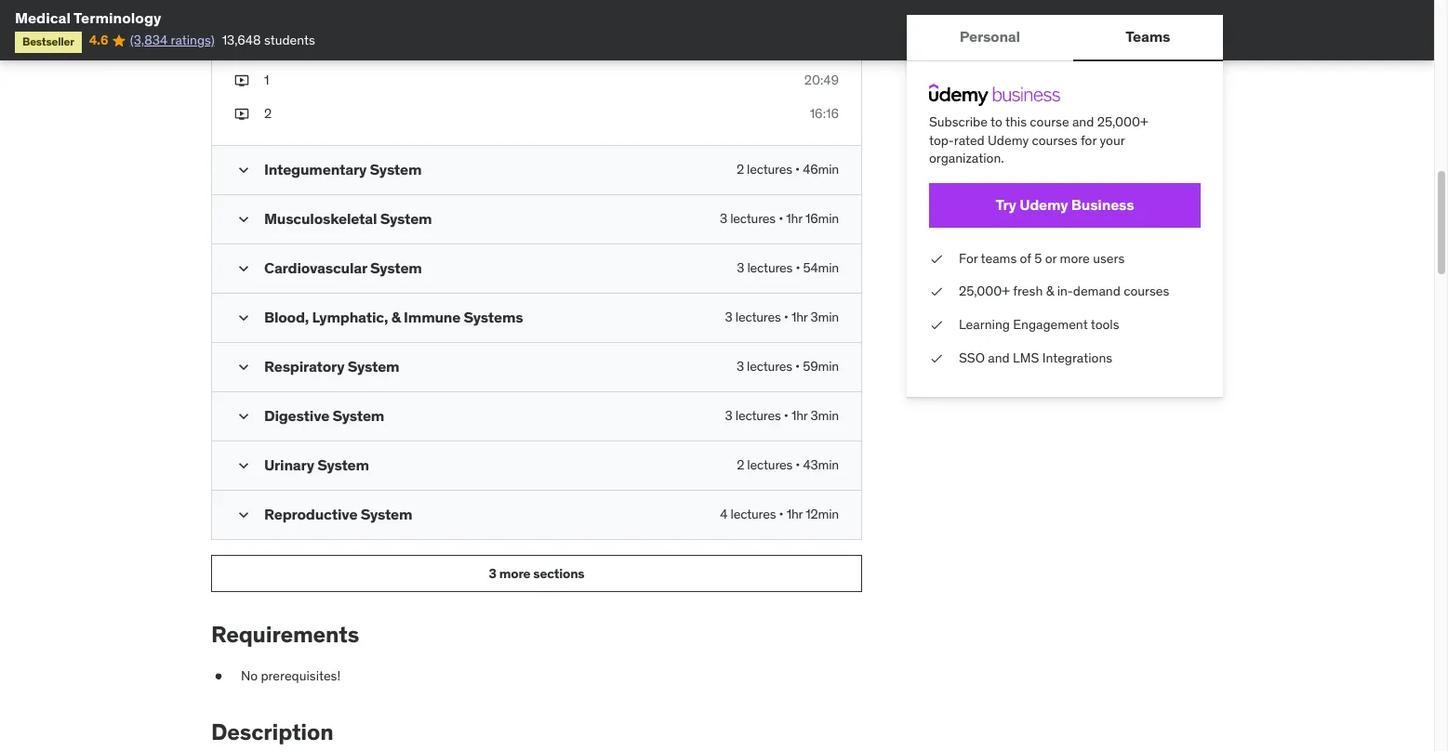 Task type: describe. For each thing, give the bounding box(es) containing it.
udemy inside subscribe to this course and 25,000+ top‑rated udemy courses for your organization.
[[988, 132, 1029, 148]]

0 vertical spatial 2
[[264, 105, 272, 122]]

• for blood, lymphatic, & immune systems
[[784, 309, 789, 326]]

small image for blood,
[[234, 309, 253, 328]]

xsmall image for sso
[[929, 349, 944, 368]]

3 inside button
[[489, 566, 497, 582]]

(3,834 ratings)
[[130, 32, 215, 49]]

courses inside subscribe to this course and 25,000+ top‑rated udemy courses for your organization.
[[1032, 132, 1078, 148]]

sso
[[959, 349, 985, 366]]

• for integumentary system
[[795, 161, 800, 178]]

top‑rated
[[929, 132, 985, 148]]

1 vertical spatial and
[[988, 349, 1010, 366]]

2 lectures • 43min
[[737, 457, 839, 474]]

personal
[[960, 27, 1020, 46]]

3min for digestive system
[[811, 408, 839, 425]]

reproductive
[[264, 506, 358, 524]]

1 horizontal spatial courses
[[1124, 283, 1170, 300]]

organization.
[[929, 150, 1004, 167]]

teams
[[1126, 27, 1171, 46]]

lectures for blood, lymphatic, & immune systems
[[736, 309, 781, 326]]

integumentary system
[[264, 160, 422, 179]]

udemy business image
[[929, 84, 1061, 106]]

personal button
[[907, 15, 1073, 60]]

integumentary
[[264, 160, 367, 179]]

2 for integumentary system
[[737, 161, 744, 178]]

digestive
[[264, 407, 329, 426]]

or
[[1045, 250, 1057, 267]]

43min
[[803, 457, 839, 474]]

medical
[[15, 8, 71, 27]]

1 vertical spatial udemy
[[1020, 196, 1068, 214]]

demand
[[1073, 283, 1121, 300]]

subscribe
[[929, 113, 988, 130]]

digestive system
[[264, 407, 384, 426]]

small image for urinary
[[234, 457, 253, 476]]

urinary system
[[264, 456, 369, 475]]

4.6
[[89, 32, 108, 49]]

fresh
[[1013, 283, 1043, 300]]

3 lectures • 1hr 3min for blood, lymphatic, & immune systems
[[725, 309, 839, 326]]

for teams of 5 or more users
[[959, 250, 1125, 267]]

small image for digestive
[[234, 408, 253, 426]]

try udemy business
[[996, 196, 1134, 214]]

lectures for respiratory system
[[747, 359, 793, 375]]

system for reproductive system
[[361, 506, 413, 524]]

1hr for musculoskeletal system
[[786, 211, 803, 227]]

4 lectures • 1hr 12min
[[720, 506, 839, 523]]

sections
[[533, 566, 585, 582]]

learning engagement tools
[[959, 316, 1120, 333]]

1hr for reproductive system
[[787, 506, 803, 523]]

3 lectures • 54min
[[737, 260, 839, 277]]

integrations
[[1043, 349, 1113, 366]]

system for cardiovascular system
[[370, 259, 422, 278]]

lectures for cardiovascular system
[[747, 260, 793, 277]]

tools
[[1091, 316, 1120, 333]]

subscribe to this course and 25,000+ top‑rated udemy courses for your organization.
[[929, 113, 1149, 167]]

system for musculoskeletal system
[[380, 210, 432, 228]]

• for reproductive system
[[779, 506, 784, 523]]

users
[[1093, 250, 1125, 267]]

0 horizontal spatial 25,000+
[[959, 283, 1010, 300]]

more inside button
[[499, 566, 531, 582]]

teams
[[981, 250, 1017, 267]]

xsmall image for for
[[929, 250, 944, 268]]

1hr for digestive system
[[792, 408, 808, 425]]

4
[[720, 506, 728, 523]]

this
[[1006, 113, 1027, 130]]

your
[[1100, 132, 1125, 148]]

musculoskeletal
[[264, 210, 377, 228]]

0 vertical spatial xsmall image
[[234, 72, 249, 90]]

teams button
[[1073, 15, 1223, 60]]

body organization
[[264, 14, 393, 33]]

25,000+ inside subscribe to this course and 25,000+ top‑rated udemy courses for your organization.
[[1097, 113, 1149, 130]]

16min
[[806, 211, 839, 227]]

respiratory system
[[264, 358, 400, 376]]

3 for musculoskeletal system
[[720, 211, 727, 227]]

xsmall image for no prerequisites!
[[211, 668, 226, 686]]

2 for urinary system
[[737, 457, 744, 474]]

• for urinary system
[[796, 457, 800, 474]]

try udemy business link
[[929, 183, 1201, 228]]

body
[[264, 14, 300, 33]]

respiratory
[[264, 358, 345, 376]]

2 lectures • 46min
[[737, 161, 839, 178]]

• for digestive system
[[784, 408, 789, 425]]



Task type: vqa. For each thing, say whether or not it's contained in the screenshot.


Task type: locate. For each thing, give the bounding box(es) containing it.
lectures for urinary system
[[747, 457, 793, 474]]

small image left "respiratory" on the left of the page
[[234, 359, 253, 377]]

system up blood, lymphatic, & immune systems
[[370, 259, 422, 278]]

sso and lms integrations
[[959, 349, 1113, 366]]

0 vertical spatial 3 lectures • 1hr 3min
[[725, 309, 839, 326]]

3 for blood, lymphatic, & immune systems
[[725, 309, 733, 326]]

xsmall image left sso
[[929, 349, 944, 368]]

2 small image from the top
[[234, 260, 253, 279]]

small image left musculoskeletal
[[234, 211, 253, 229]]

system up the musculoskeletal system
[[370, 160, 422, 179]]

0 horizontal spatial xsmall image
[[211, 668, 226, 686]]

small image left "integumentary"
[[234, 161, 253, 180]]

1 3 lectures • 1hr 3min from the top
[[725, 309, 839, 326]]

1 vertical spatial xsmall image
[[929, 316, 944, 334]]

ratings)
[[171, 32, 215, 49]]

xsmall image
[[234, 72, 249, 90], [929, 316, 944, 334], [211, 668, 226, 686]]

2 3 lectures • 1hr 3min from the top
[[725, 408, 839, 425]]

2 vertical spatial 2
[[737, 457, 744, 474]]

0 vertical spatial &
[[1046, 283, 1054, 300]]

3 for cardiovascular system
[[737, 260, 744, 277]]

25,000+ up your
[[1097, 113, 1149, 130]]

systems
[[464, 308, 523, 327]]

2 horizontal spatial xsmall image
[[929, 316, 944, 334]]

1 horizontal spatial 25,000+
[[1097, 113, 1149, 130]]

system down respiratory system
[[333, 407, 384, 426]]

2 up 3 lectures • 1hr 16min
[[737, 161, 744, 178]]

blood, lymphatic, & immune systems
[[264, 308, 523, 327]]

4 small image from the top
[[234, 408, 253, 426]]

xsmall image left no
[[211, 668, 226, 686]]

• for respiratory system
[[795, 359, 800, 375]]

cardiovascular
[[264, 259, 367, 278]]

for
[[959, 250, 978, 267]]

1 3min from the top
[[811, 309, 839, 326]]

xsmall image left for
[[929, 250, 944, 268]]

1 vertical spatial &
[[391, 308, 401, 327]]

system for respiratory system
[[348, 358, 400, 376]]

xsmall image for learning engagement tools
[[929, 316, 944, 334]]

xsmall image down 13,648
[[234, 105, 249, 123]]

3 lectures • 1hr 16min
[[720, 211, 839, 227]]

udemy down this
[[988, 132, 1029, 148]]

small image for reproductive
[[234, 506, 253, 525]]

small image
[[234, 211, 253, 229], [234, 309, 253, 328], [234, 359, 253, 377], [234, 408, 253, 426]]

2 small image from the top
[[234, 309, 253, 328]]

lymphatic,
[[312, 308, 388, 327]]

organization
[[303, 14, 393, 33]]

3 for digestive system
[[725, 408, 733, 425]]

lectures down 3 lectures • 1hr 16min
[[747, 260, 793, 277]]

0 horizontal spatial &
[[391, 308, 401, 327]]

1
[[264, 72, 269, 89]]

1 horizontal spatial and
[[1073, 113, 1094, 130]]

(3,834
[[130, 32, 168, 49]]

25,000+ fresh & in-demand courses
[[959, 283, 1170, 300]]

1 horizontal spatial &
[[1046, 283, 1054, 300]]

1 vertical spatial courses
[[1124, 283, 1170, 300]]

small image left cardiovascular
[[234, 260, 253, 279]]

0 horizontal spatial and
[[988, 349, 1010, 366]]

and up for
[[1073, 113, 1094, 130]]

1hr down the 3 lectures • 54min on the top
[[792, 309, 808, 326]]

more left sections
[[499, 566, 531, 582]]

small image for integumentary
[[234, 161, 253, 180]]

cardiovascular system
[[264, 259, 422, 278]]

2 3min from the top
[[811, 408, 839, 425]]

and right sso
[[988, 349, 1010, 366]]

system for urinary system
[[317, 456, 369, 475]]

1 vertical spatial 2
[[737, 161, 744, 178]]

3min down the 54min
[[811, 309, 839, 326]]

more right or on the right top of the page
[[1060, 250, 1090, 267]]

xsmall image left fresh
[[929, 283, 944, 301]]

3min up 43min
[[811, 408, 839, 425]]

system up cardiovascular system
[[380, 210, 432, 228]]

tab list containing personal
[[907, 15, 1223, 61]]

3 lectures • 1hr 3min up 3 lectures • 59min
[[725, 309, 839, 326]]

1hr
[[786, 211, 803, 227], [792, 309, 808, 326], [792, 408, 808, 425], [787, 506, 803, 523]]

small image left digestive
[[234, 408, 253, 426]]

& left in-
[[1046, 283, 1054, 300]]

and inside subscribe to this course and 25,000+ top‑rated udemy courses for your organization.
[[1073, 113, 1094, 130]]

54min
[[803, 260, 839, 277]]

• left 43min
[[796, 457, 800, 474]]

3 small image from the top
[[234, 457, 253, 476]]

& for in-
[[1046, 283, 1054, 300]]

in-
[[1057, 283, 1073, 300]]

description
[[211, 718, 333, 747]]

xsmall image left learning
[[929, 316, 944, 334]]

requirements
[[211, 621, 359, 650]]

lectures right 4
[[731, 506, 776, 523]]

4 small image from the top
[[234, 506, 253, 525]]

•
[[795, 161, 800, 178], [779, 211, 783, 227], [796, 260, 800, 277], [784, 309, 789, 326], [795, 359, 800, 375], [784, 408, 789, 425], [796, 457, 800, 474], [779, 506, 784, 523]]

1 small image from the top
[[234, 211, 253, 229]]

• up 3 lectures • 59min
[[784, 309, 789, 326]]

1 vertical spatial 3min
[[811, 408, 839, 425]]

5
[[1035, 250, 1042, 267]]

lectures for reproductive system
[[731, 506, 776, 523]]

prerequisites!
[[261, 668, 341, 685]]

courses
[[1032, 132, 1078, 148], [1124, 283, 1170, 300]]

25,000+
[[1097, 113, 1149, 130], [959, 283, 1010, 300]]

for
[[1081, 132, 1097, 148]]

to
[[991, 113, 1003, 130]]

• left 46min
[[795, 161, 800, 178]]

xsmall image for 25,000+
[[929, 283, 944, 301]]

more
[[1060, 250, 1090, 267], [499, 566, 531, 582]]

no
[[241, 668, 258, 685]]

0 vertical spatial 25,000+
[[1097, 113, 1149, 130]]

terminology
[[74, 8, 161, 27]]

lectures for integumentary system
[[747, 161, 792, 178]]

1hr left 12min
[[787, 506, 803, 523]]

lectures up 4 lectures • 1hr 12min in the bottom of the page
[[747, 457, 793, 474]]

& left immune
[[391, 308, 401, 327]]

lectures for digestive system
[[736, 408, 781, 425]]

learning
[[959, 316, 1010, 333]]

1hr for blood, lymphatic, & immune systems
[[792, 309, 808, 326]]

0 horizontal spatial courses
[[1032, 132, 1078, 148]]

system for integumentary system
[[370, 160, 422, 179]]

system down blood, lymphatic, & immune systems
[[348, 358, 400, 376]]

3 more sections button
[[211, 556, 862, 593]]

3 lectures • 1hr 3min
[[725, 309, 839, 326], [725, 408, 839, 425]]

udemy
[[988, 132, 1029, 148], [1020, 196, 1068, 214]]

no prerequisites!
[[241, 668, 341, 685]]

courses right demand
[[1124, 283, 1170, 300]]

• for musculoskeletal system
[[779, 211, 783, 227]]

lectures
[[747, 161, 792, 178], [730, 211, 776, 227], [747, 260, 793, 277], [736, 309, 781, 326], [747, 359, 793, 375], [736, 408, 781, 425], [747, 457, 793, 474], [731, 506, 776, 523]]

1hr up the 2 lectures • 43min
[[792, 408, 808, 425]]

3
[[720, 211, 727, 227], [737, 260, 744, 277], [725, 309, 733, 326], [737, 359, 744, 375], [725, 408, 733, 425], [489, 566, 497, 582]]

0 vertical spatial udemy
[[988, 132, 1029, 148]]

12min
[[806, 506, 839, 523]]

bestseller
[[22, 35, 74, 49]]

• left the 54min
[[796, 260, 800, 277]]

• left 12min
[[779, 506, 784, 523]]

engagement
[[1013, 316, 1088, 333]]

small image
[[234, 161, 253, 180], [234, 260, 253, 279], [234, 457, 253, 476], [234, 506, 253, 525]]

0 horizontal spatial more
[[499, 566, 531, 582]]

small image left blood,
[[234, 309, 253, 328]]

lectures for musculoskeletal system
[[730, 211, 776, 227]]

musculoskeletal system
[[264, 210, 432, 228]]

lectures down 2 lectures • 46min
[[730, 211, 776, 227]]

3 for respiratory system
[[737, 359, 744, 375]]

&
[[1046, 283, 1054, 300], [391, 308, 401, 327]]

system right reproductive
[[361, 506, 413, 524]]

46min
[[803, 161, 839, 178]]

1 vertical spatial more
[[499, 566, 531, 582]]

small image left urinary
[[234, 457, 253, 476]]

1 vertical spatial 25,000+
[[959, 283, 1010, 300]]

courses down course
[[1032, 132, 1078, 148]]

urinary
[[264, 456, 314, 475]]

13,648 students
[[222, 32, 315, 49]]

16:16
[[810, 105, 839, 122]]

3 lectures • 1hr 3min for digestive system
[[725, 408, 839, 425]]

2 down 1
[[264, 105, 272, 122]]

small image for cardiovascular
[[234, 260, 253, 279]]

blood,
[[264, 308, 309, 327]]

of
[[1020, 250, 1031, 267]]

3min for blood, lymphatic, & immune systems
[[811, 309, 839, 326]]

0 vertical spatial more
[[1060, 250, 1090, 267]]

1 vertical spatial 3 lectures • 1hr 3min
[[725, 408, 839, 425]]

1 horizontal spatial more
[[1060, 250, 1090, 267]]

tab list
[[907, 15, 1223, 61]]

xsmall image
[[234, 105, 249, 123], [929, 250, 944, 268], [929, 283, 944, 301], [929, 349, 944, 368]]

system for digestive system
[[333, 407, 384, 426]]

lectures up 3 lectures • 1hr 16min
[[747, 161, 792, 178]]

1 horizontal spatial xsmall image
[[234, 72, 249, 90]]

small image for respiratory
[[234, 359, 253, 377]]

students
[[264, 32, 315, 49]]

udemy right try
[[1020, 196, 1068, 214]]

1hr left 16min
[[786, 211, 803, 227]]

lectures left 59min
[[747, 359, 793, 375]]

immune
[[404, 308, 461, 327]]

medical terminology
[[15, 8, 161, 27]]

• down 3 lectures • 59min
[[784, 408, 789, 425]]

system up reproductive system in the left of the page
[[317, 456, 369, 475]]

xsmall image left 1
[[234, 72, 249, 90]]

3 lectures • 59min
[[737, 359, 839, 375]]

0 vertical spatial and
[[1073, 113, 1094, 130]]

lectures up 3 lectures • 59min
[[736, 309, 781, 326]]

& for immune
[[391, 308, 401, 327]]

small image for musculoskeletal
[[234, 211, 253, 229]]

59min
[[803, 359, 839, 375]]

3 more sections
[[489, 566, 585, 582]]

2 up 4 lectures • 1hr 12min in the bottom of the page
[[737, 457, 744, 474]]

1 small image from the top
[[234, 161, 253, 180]]

2 vertical spatial xsmall image
[[211, 668, 226, 686]]

lectures down 3 lectures • 59min
[[736, 408, 781, 425]]

3 lectures • 1hr 3min down 3 lectures • 59min
[[725, 408, 839, 425]]

2
[[264, 105, 272, 122], [737, 161, 744, 178], [737, 457, 744, 474]]

0 vertical spatial courses
[[1032, 132, 1078, 148]]

business
[[1072, 196, 1134, 214]]

lms
[[1013, 349, 1039, 366]]

small image left reproductive
[[234, 506, 253, 525]]

reproductive system
[[264, 506, 413, 524]]

13,648
[[222, 32, 261, 49]]

• left 16min
[[779, 211, 783, 227]]

• left 59min
[[795, 359, 800, 375]]

25,000+ up learning
[[959, 283, 1010, 300]]

3 small image from the top
[[234, 359, 253, 377]]

• for cardiovascular system
[[796, 260, 800, 277]]

try
[[996, 196, 1017, 214]]

course
[[1030, 113, 1069, 130]]

and
[[1073, 113, 1094, 130], [988, 349, 1010, 366]]

0 vertical spatial 3min
[[811, 309, 839, 326]]

20:49
[[804, 72, 839, 89]]



